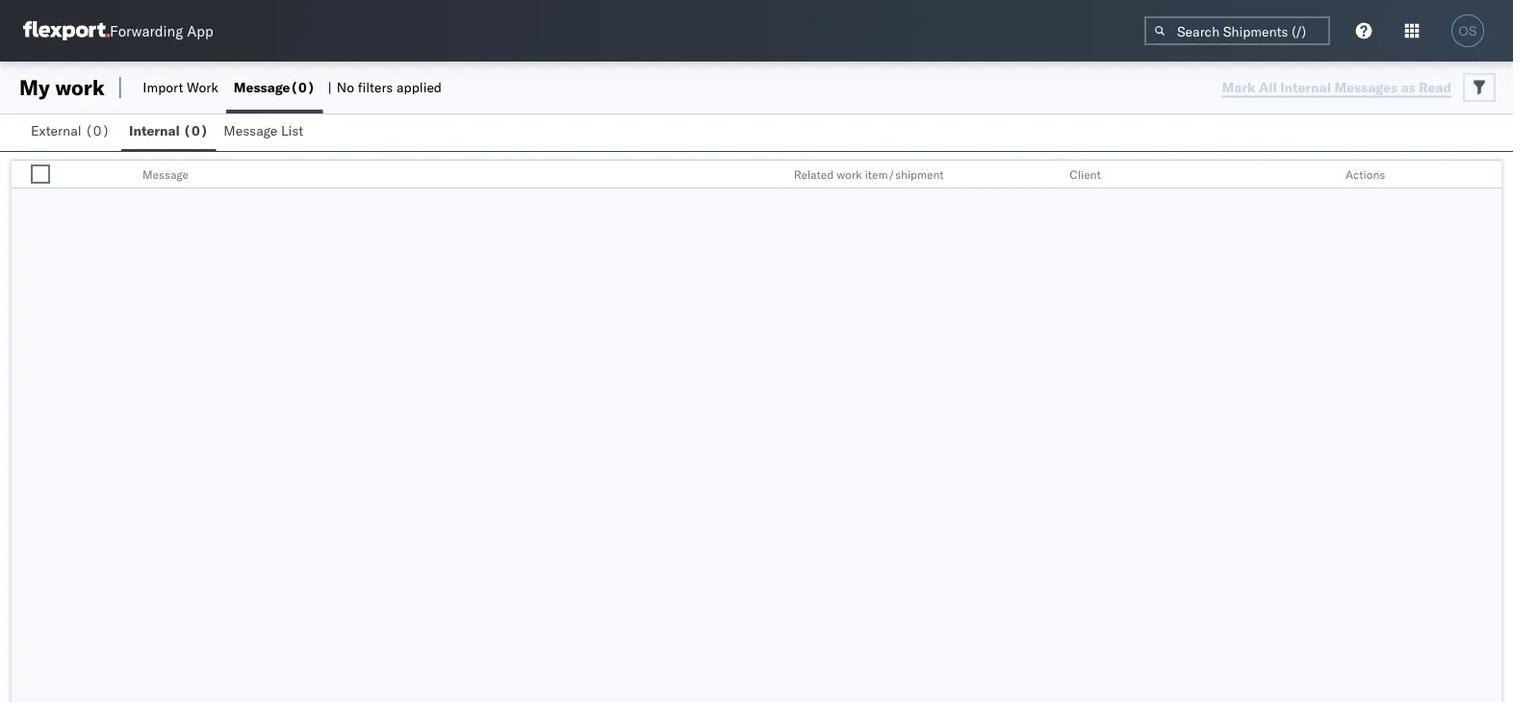 Task type: locate. For each thing, give the bounding box(es) containing it.
1 horizontal spatial (0)
[[183, 122, 208, 139]]

my work
[[19, 74, 105, 101]]

(0)
[[290, 79, 315, 96], [85, 122, 110, 139], [183, 122, 208, 139]]

message up message list
[[234, 79, 290, 96]]

related work item/shipment
[[794, 167, 944, 181]]

my
[[19, 74, 50, 101]]

work
[[55, 74, 105, 101], [837, 167, 862, 181]]

|
[[328, 79, 332, 96]]

0 vertical spatial message
[[234, 79, 290, 96]]

resize handle column header for client
[[1313, 161, 1336, 190]]

work right 'related'
[[837, 167, 862, 181]]

(0) right external
[[85, 122, 110, 139]]

item/shipment
[[865, 167, 944, 181]]

actions
[[1346, 167, 1386, 181]]

flexport. image
[[23, 21, 110, 40]]

internal (0) button
[[121, 114, 216, 151]]

import work
[[143, 79, 218, 96]]

external
[[31, 122, 81, 139]]

2 resize handle column header from the left
[[761, 161, 784, 190]]

3 resize handle column header from the left
[[1037, 161, 1060, 190]]

internal (0)
[[129, 122, 208, 139]]

work for my
[[55, 74, 105, 101]]

filters
[[358, 79, 393, 96]]

os
[[1459, 24, 1477, 38]]

message down 'internal (0)' button
[[142, 167, 189, 181]]

(0) for internal (0)
[[183, 122, 208, 139]]

0 horizontal spatial work
[[55, 74, 105, 101]]

os button
[[1446, 9, 1490, 53]]

forwarding app link
[[23, 21, 213, 40]]

5 resize handle column header from the left
[[1479, 161, 1502, 190]]

forwarding app
[[110, 22, 213, 40]]

(0) right internal
[[183, 122, 208, 139]]

message left list
[[224, 122, 278, 139]]

message for (0)
[[234, 79, 290, 96]]

2 horizontal spatial (0)
[[290, 79, 315, 96]]

(0) for external (0)
[[85, 122, 110, 139]]

forwarding
[[110, 22, 183, 40]]

(0) left | on the left top of the page
[[290, 79, 315, 96]]

no
[[337, 79, 354, 96]]

0 horizontal spatial (0)
[[85, 122, 110, 139]]

resize handle column header
[[71, 161, 94, 190], [761, 161, 784, 190], [1037, 161, 1060, 190], [1313, 161, 1336, 190], [1479, 161, 1502, 190]]

None checkbox
[[31, 165, 50, 184]]

4 resize handle column header from the left
[[1313, 161, 1336, 190]]

external (0) button
[[23, 114, 121, 151]]

(0) inside "button"
[[85, 122, 110, 139]]

(0) for message (0)
[[290, 79, 315, 96]]

message inside button
[[224, 122, 278, 139]]

(0) inside button
[[183, 122, 208, 139]]

work up 'external (0)'
[[55, 74, 105, 101]]

1 horizontal spatial work
[[837, 167, 862, 181]]

0 vertical spatial work
[[55, 74, 105, 101]]

1 vertical spatial message
[[224, 122, 278, 139]]

1 vertical spatial work
[[837, 167, 862, 181]]

app
[[187, 22, 213, 40]]

message
[[234, 79, 290, 96], [224, 122, 278, 139], [142, 167, 189, 181]]

message list button
[[216, 114, 315, 151]]



Task type: vqa. For each thing, say whether or not it's contained in the screenshot.
third Resize Handle "column header" from the right
yes



Task type: describe. For each thing, give the bounding box(es) containing it.
client
[[1070, 167, 1101, 181]]

work for related
[[837, 167, 862, 181]]

Search Shipments (/) text field
[[1145, 16, 1330, 45]]

1 resize handle column header from the left
[[71, 161, 94, 190]]

resize handle column header for actions
[[1479, 161, 1502, 190]]

external (0)
[[31, 122, 110, 139]]

message (0)
[[234, 79, 315, 96]]

related
[[794, 167, 834, 181]]

list
[[281, 122, 303, 139]]

resize handle column header for related work item/shipment
[[1037, 161, 1060, 190]]

work
[[187, 79, 218, 96]]

resize handle column header for message
[[761, 161, 784, 190]]

internal
[[129, 122, 180, 139]]

2 vertical spatial message
[[142, 167, 189, 181]]

applied
[[397, 79, 442, 96]]

| no filters applied
[[328, 79, 442, 96]]

message for list
[[224, 122, 278, 139]]

message list
[[224, 122, 303, 139]]

import
[[143, 79, 183, 96]]

import work button
[[135, 62, 226, 114]]



